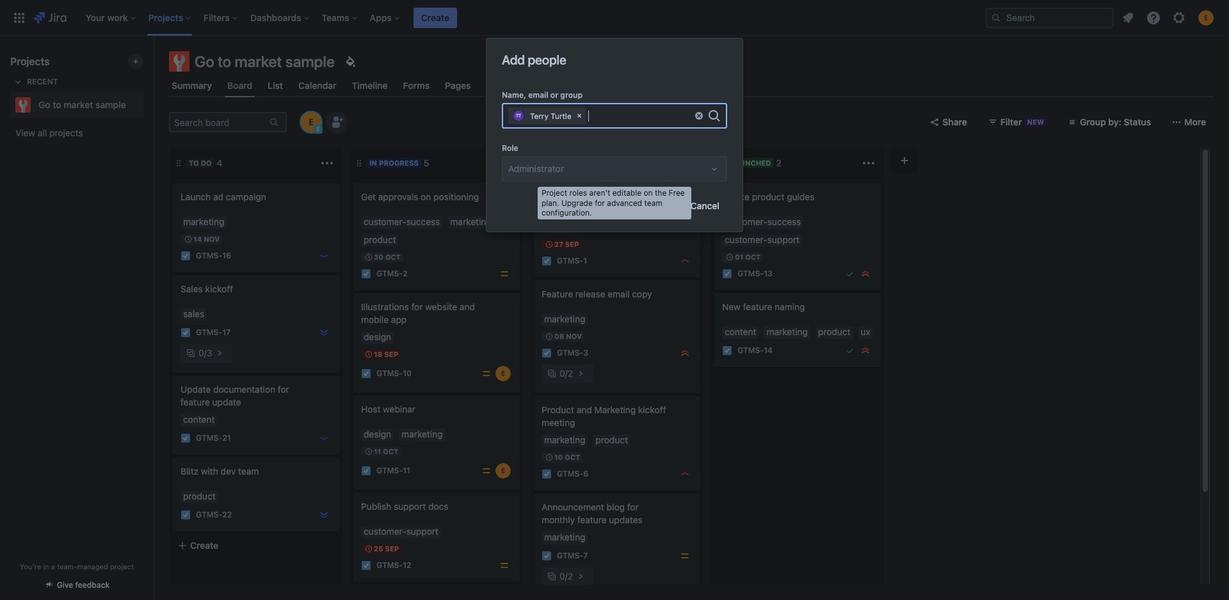 Task type: vqa. For each thing, say whether or not it's contained in the screenshot.
bottommost the terryturtle85
no



Task type: locate. For each thing, give the bounding box(es) containing it.
issues
[[486, 80, 513, 91]]

1 horizontal spatial sample
[[285, 52, 335, 70]]

kickoff right sales
[[205, 284, 233, 294]]

gtms- inside gtms-1 link
[[557, 256, 583, 266]]

0 vertical spatial 10
[[403, 369, 412, 379]]

summary link
[[169, 74, 214, 97]]

1 horizontal spatial team
[[644, 198, 662, 208]]

go to market sample up list
[[195, 52, 335, 70]]

gtms- down 01 oct
[[737, 269, 764, 279]]

gtms- down 11 oct
[[376, 466, 403, 476]]

eloisefrancis23 image
[[301, 112, 321, 133], [495, 366, 511, 382]]

gtms- down with
[[196, 510, 222, 520]]

1 horizontal spatial nov
[[566, 332, 582, 341]]

0 vertical spatial add
[[502, 52, 525, 67]]

Name, email or group text field
[[588, 109, 685, 122]]

medium image
[[481, 369, 492, 379], [499, 561, 510, 571]]

1 high image from the top
[[680, 256, 690, 266]]

terry turtle
[[530, 111, 571, 121]]

for right ready
[[576, 159, 591, 167]]

task image down 30 october 2023 icon
[[361, 269, 371, 279]]

people
[[528, 52, 566, 67]]

market up list
[[235, 52, 282, 70]]

gtms-13 link
[[737, 268, 773, 279]]

eloisefrancis23 image
[[495, 463, 511, 479]]

oct right 30
[[385, 253, 401, 261]]

email inside add people dialog
[[528, 90, 548, 100]]

1 horizontal spatial on
[[644, 188, 653, 198]]

task image for product and marketing kickoff meeting
[[542, 469, 552, 479]]

0 horizontal spatial email
[[528, 90, 548, 100]]

task image
[[361, 269, 371, 279], [722, 269, 732, 279], [181, 328, 191, 338], [361, 369, 371, 379], [181, 433, 191, 444]]

for left website on the bottom of the page
[[411, 301, 423, 312]]

go down recent
[[38, 99, 50, 110]]

add for add
[[653, 200, 670, 211]]

10 oct
[[554, 453, 580, 462]]

0 vertical spatial market
[[235, 52, 282, 70]]

sep right 18
[[384, 350, 398, 358]]

0 horizontal spatial and
[[460, 301, 475, 312]]

sep right 25
[[385, 545, 399, 553]]

done image for gtms-13
[[845, 269, 855, 279]]

1 horizontal spatial go
[[195, 52, 214, 70]]

1 horizontal spatial 11
[[403, 466, 410, 476]]

task image left the gtms-3 link
[[542, 348, 552, 358]]

on right approvals
[[421, 191, 431, 202]]

on
[[644, 188, 653, 198], [421, 191, 431, 202]]

project
[[110, 563, 134, 571]]

issues link
[[484, 74, 516, 97]]

2 horizontal spatial and
[[619, 191, 635, 202]]

gtms-12
[[376, 561, 411, 571]]

gtms- for 7
[[557, 551, 583, 561]]

market up view all projects link
[[64, 99, 93, 110]]

announcement blog for monthly feature updates
[[542, 502, 642, 526]]

0 down the gtms-3 link
[[559, 368, 565, 379]]

launched 2
[[730, 157, 782, 168]]

14 november 2023 image
[[183, 234, 193, 245], [183, 234, 193, 245]]

1 horizontal spatial market
[[235, 52, 282, 70]]

clear image
[[574, 111, 584, 121]]

14 up "gtms-16" on the top
[[193, 235, 202, 243]]

gtms- inside gtms-2 link
[[376, 269, 403, 279]]

0 down gtms-7 link
[[559, 571, 565, 582]]

sep right 27
[[565, 240, 579, 248]]

0 down gtms-17 link
[[198, 348, 204, 358]]

task image left the gtms-11 link
[[361, 466, 371, 476]]

gtms- for 2
[[376, 269, 403, 279]]

27 september 2023 image
[[544, 239, 554, 250], [544, 239, 554, 250]]

0 vertical spatial medium image
[[481, 369, 492, 379]]

done image
[[845, 269, 855, 279], [845, 346, 855, 356]]

gtms-10 link
[[376, 368, 412, 379]]

1 vertical spatial and
[[460, 301, 475, 312]]

1 0 / 2 from the top
[[559, 368, 573, 379]]

feature inside 'announcement blog for monthly feature updates'
[[577, 515, 607, 526]]

and up new
[[619, 191, 635, 202]]

highest image
[[860, 269, 871, 279], [860, 346, 871, 356], [680, 348, 690, 358]]

1 horizontal spatial and
[[577, 405, 592, 415]]

task image down 18 september 2023 icon
[[361, 369, 371, 379]]

30 october 2023 image
[[364, 252, 374, 262]]

1 vertical spatial create button
[[170, 534, 342, 558]]

1 positioning from the left
[[433, 191, 479, 202]]

2 high image from the top
[[680, 469, 690, 479]]

gtms- for 11
[[376, 466, 403, 476]]

and
[[619, 191, 635, 202], [460, 301, 475, 312], [577, 405, 592, 415]]

oct for and
[[565, 453, 580, 462]]

gtms-14 link
[[737, 345, 773, 356]]

gtms- inside gtms-12 'link'
[[376, 561, 403, 571]]

0 horizontal spatial add
[[502, 52, 525, 67]]

oct for product
[[745, 253, 761, 261]]

gtms- inside gtms-17 link
[[196, 328, 222, 338]]

new
[[722, 301, 740, 312]]

10 up gtms-6
[[554, 453, 563, 462]]

done image
[[845, 269, 855, 279], [845, 346, 855, 356]]

gtms- for 14
[[737, 346, 764, 356]]

launch left ad
[[181, 191, 211, 202]]

gtms- for 16
[[196, 251, 222, 261]]

2 vertical spatial 0
[[559, 571, 565, 582]]

gtms- inside gtms-21 link
[[196, 434, 222, 443]]

get approvals on positioning
[[361, 191, 479, 202]]

2 done image from the top
[[845, 346, 855, 356]]

0 vertical spatial 0
[[198, 348, 204, 358]]

email left copy
[[608, 289, 630, 300]]

name,
[[502, 90, 526, 100]]

/ down gtms-17 link
[[204, 348, 207, 358]]

market
[[235, 52, 282, 70], [64, 99, 93, 110]]

to
[[218, 52, 231, 70], [53, 99, 61, 110]]

team
[[644, 198, 662, 208], [238, 466, 259, 477]]

oct
[[385, 253, 401, 261], [745, 253, 761, 261], [383, 447, 398, 456], [565, 453, 580, 462]]

2 horizontal spatial medium image
[[680, 551, 690, 561]]

08
[[554, 332, 564, 341]]

08 nov
[[554, 332, 582, 341]]

create column image
[[897, 153, 912, 168]]

launched
[[730, 159, 771, 167]]

project
[[542, 188, 567, 198]]

18 september 2023 image
[[364, 350, 374, 360]]

/ down gtms-7 link
[[565, 571, 568, 582]]

done image for gtms-14
[[845, 346, 855, 356]]

0 vertical spatial medium image
[[499, 269, 510, 279]]

gtms- for 1
[[557, 256, 583, 266]]

a
[[51, 563, 55, 571]]

0 / 2 down the gtms-3 link
[[559, 368, 573, 379]]

0 vertical spatial /
[[204, 348, 207, 358]]

team-
[[57, 563, 77, 571]]

for inside illustrations for website and mobile app
[[411, 301, 423, 312]]

oct up gtms-11
[[383, 447, 398, 456]]

gtms-10
[[376, 369, 412, 379]]

14
[[193, 235, 202, 243], [764, 346, 773, 356]]

done image for gtms-13
[[845, 269, 855, 279]]

gtms- inside gtms-22 link
[[196, 510, 222, 520]]

task image left gtms-16 link
[[181, 251, 191, 261]]

kickoff right marketing
[[638, 405, 666, 415]]

task image for feature release email copy
[[542, 348, 552, 358]]

support
[[394, 501, 426, 512]]

update
[[181, 384, 211, 395]]

team right dev
[[238, 466, 259, 477]]

1 vertical spatial /
[[565, 368, 568, 379]]

nov for feature
[[566, 332, 582, 341]]

25 september 2023 image
[[364, 544, 374, 554], [364, 544, 374, 554]]

1 horizontal spatial medium image
[[499, 269, 510, 279]]

1 vertical spatial done image
[[845, 346, 855, 356]]

1 vertical spatial 10
[[554, 453, 563, 462]]

task image for create positioning and messaging for new feature
[[542, 256, 552, 266]]

on left the the
[[644, 188, 653, 198]]

gtms- inside gtms-10 link
[[376, 369, 403, 379]]

and right the product
[[577, 405, 592, 415]]

1 horizontal spatial kickoff
[[638, 405, 666, 415]]

1 vertical spatial kickoff
[[638, 405, 666, 415]]

gtms-6 link
[[557, 469, 588, 480]]

2 vertical spatial and
[[577, 405, 592, 415]]

1 vertical spatial medium image
[[481, 466, 492, 476]]

1 horizontal spatial launch
[[593, 159, 624, 167]]

sales kickoff
[[181, 284, 233, 294]]

1 horizontal spatial add
[[653, 200, 670, 211]]

search image
[[991, 12, 1001, 23]]

create button
[[413, 7, 457, 28], [170, 534, 342, 558]]

reports link
[[526, 74, 564, 97]]

task image down 01 october 2023 icon
[[722, 269, 732, 279]]

27
[[554, 240, 563, 248]]

gtms- down 30 oct
[[376, 269, 403, 279]]

gtms- down '18 sep'
[[376, 369, 403, 379]]

1 done image from the top
[[845, 269, 855, 279]]

gtms- inside gtms-6 link
[[557, 469, 583, 479]]

task image left gtms-6 link
[[542, 469, 552, 479]]

gtms- for 3
[[557, 348, 583, 358]]

medium image
[[499, 269, 510, 279], [481, 466, 492, 476], [680, 551, 690, 561]]

2 up illustrations on the left bottom
[[403, 269, 408, 279]]

for inside 'announcement blog for monthly feature updates'
[[627, 502, 639, 513]]

tab list
[[161, 74, 1221, 97]]

0 horizontal spatial launch
[[181, 191, 211, 202]]

release
[[575, 289, 605, 300]]

0 / 2 down gtms-7 link
[[559, 571, 573, 582]]

launch ad campaign
[[181, 191, 266, 202]]

1 horizontal spatial create button
[[413, 7, 457, 28]]

for up updates
[[627, 502, 639, 513]]

gtms- inside gtms-14 link
[[737, 346, 764, 356]]

to down recent
[[53, 99, 61, 110]]

team inside project roles aren't editable on the free plan. upgrade for advanced team configuration.
[[644, 198, 662, 208]]

1 vertical spatial email
[[608, 289, 630, 300]]

you're in a team-managed project
[[20, 563, 134, 571]]

30 october 2023 image
[[364, 252, 374, 262]]

08 november 2023 image
[[544, 332, 554, 342], [544, 332, 554, 342]]

0 vertical spatial sample
[[285, 52, 335, 70]]

for inside create positioning and messaging for new feature
[[589, 204, 600, 215]]

task image left gtms-21 link
[[181, 433, 191, 444]]

sep for mobile
[[384, 350, 398, 358]]

0 vertical spatial create button
[[413, 7, 457, 28]]

for down the aren't
[[595, 198, 605, 208]]

gtms- down 14 nov
[[196, 251, 222, 261]]

cancel button
[[683, 196, 727, 216]]

gtms- up with
[[196, 434, 222, 443]]

list
[[268, 80, 283, 91]]

update documentation for feature update
[[181, 384, 289, 408]]

2 down gtms-7 link
[[568, 571, 573, 582]]

or
[[550, 90, 558, 100]]

10
[[403, 369, 412, 379], [554, 453, 563, 462]]

1 horizontal spatial go to market sample
[[195, 52, 335, 70]]

mobile
[[361, 314, 389, 325]]

gtms- down 25 sep
[[376, 561, 403, 571]]

in progress 5
[[369, 157, 429, 168]]

sample
[[285, 52, 335, 70], [95, 99, 126, 110]]

2 done image from the top
[[845, 346, 855, 356]]

publish support docs
[[361, 501, 448, 512]]

add up issues
[[502, 52, 525, 67]]

gtms- for 22
[[196, 510, 222, 520]]

10 up webinar
[[403, 369, 412, 379]]

launch up the aren't
[[593, 159, 624, 167]]

gtms-12 link
[[376, 560, 411, 571]]

17
[[222, 328, 231, 338]]

0 horizontal spatial on
[[421, 191, 431, 202]]

3 down release
[[583, 348, 588, 358]]

lowest image
[[319, 328, 329, 338]]

0 horizontal spatial kickoff
[[205, 284, 233, 294]]

0 vertical spatial high image
[[680, 256, 690, 266]]

sales
[[181, 284, 203, 294]]

1 vertical spatial team
[[238, 466, 259, 477]]

1 vertical spatial high image
[[680, 469, 690, 479]]

/ down the gtms-3 link
[[565, 368, 568, 379]]

1 horizontal spatial 3
[[583, 348, 588, 358]]

gtms- up 0 / 3
[[196, 328, 222, 338]]

11 up gtms-11
[[374, 447, 381, 456]]

11 up publish support docs
[[403, 466, 410, 476]]

gtms- inside gtms-16 link
[[196, 251, 222, 261]]

1 vertical spatial launch
[[181, 191, 211, 202]]

gtms-22 link
[[196, 510, 232, 521]]

0 horizontal spatial go to market sample
[[38, 99, 126, 110]]

0 vertical spatial eloisefrancis23 image
[[301, 112, 321, 133]]

in
[[369, 159, 377, 167]]

0 horizontal spatial sample
[[95, 99, 126, 110]]

feedback
[[75, 581, 110, 590]]

0 vertical spatial nov
[[204, 235, 220, 243]]

sample up view all projects link
[[95, 99, 126, 110]]

recent
[[27, 77, 58, 86]]

0 vertical spatial and
[[619, 191, 635, 202]]

gtms- down new feature naming
[[737, 346, 764, 356]]

2 vertical spatial medium image
[[680, 551, 690, 561]]

2 positioning from the left
[[571, 191, 617, 202]]

create product guides
[[722, 191, 815, 202]]

feature down update
[[181, 397, 210, 408]]

1 horizontal spatial email
[[608, 289, 630, 300]]

nov right 08
[[566, 332, 582, 341]]

go to market sample up view all projects link
[[38, 99, 126, 110]]

0 horizontal spatial 11
[[374, 447, 381, 456]]

1 vertical spatial go
[[38, 99, 50, 110]]

1 horizontal spatial 14
[[764, 346, 773, 356]]

gtms- down the 08 nov
[[557, 348, 583, 358]]

1 horizontal spatial positioning
[[571, 191, 617, 202]]

0 vertical spatial sep
[[565, 240, 579, 248]]

11 october 2023 image
[[364, 447, 374, 457], [364, 447, 374, 457]]

0 vertical spatial 0 / 2
[[559, 368, 573, 379]]

1 vertical spatial sep
[[384, 350, 398, 358]]

low image
[[319, 433, 329, 444]]

0 vertical spatial 14
[[193, 235, 202, 243]]

email left or
[[528, 90, 548, 100]]

calendar link
[[296, 74, 339, 97]]

create button inside primary element
[[413, 7, 457, 28]]

gtms-2 link
[[376, 268, 408, 279]]

team down the the
[[644, 198, 662, 208]]

for right documentation
[[278, 384, 289, 395]]

add down the the
[[653, 200, 670, 211]]

gtms-
[[196, 251, 222, 261], [557, 256, 583, 266], [376, 269, 403, 279], [737, 269, 764, 279], [196, 328, 222, 338], [737, 346, 764, 356], [557, 348, 583, 358], [376, 369, 403, 379], [196, 434, 222, 443], [376, 466, 403, 476], [557, 469, 583, 479], [196, 510, 222, 520], [557, 551, 583, 561], [376, 561, 403, 571]]

gtms- down 10 oct
[[557, 469, 583, 479]]

2 vertical spatial /
[[565, 571, 568, 582]]

on inside project roles aren't editable on the free plan. upgrade for advanced team configuration.
[[644, 188, 653, 198]]

task image left gtms-7 link
[[542, 551, 552, 561]]

oct for approvals
[[385, 253, 401, 261]]

1 vertical spatial done image
[[845, 346, 855, 356]]

0 vertical spatial 11
[[374, 447, 381, 456]]

host webinar
[[361, 404, 415, 415]]

add people dialog
[[486, 38, 743, 232]]

turtle
[[551, 111, 571, 121]]

0 vertical spatial team
[[644, 198, 662, 208]]

/ for announcement
[[565, 571, 568, 582]]

0 horizontal spatial nov
[[204, 235, 220, 243]]

0 horizontal spatial team
[[238, 466, 259, 477]]

1 horizontal spatial medium image
[[499, 561, 510, 571]]

task image
[[181, 251, 191, 261], [542, 256, 552, 266], [722, 346, 732, 356], [542, 348, 552, 358], [361, 466, 371, 476], [542, 469, 552, 479], [181, 510, 191, 520], [542, 551, 552, 561], [361, 561, 371, 571]]

gtms- down monthly
[[557, 551, 583, 561]]

high image
[[680, 256, 690, 266], [680, 469, 690, 479]]

0 vertical spatial done image
[[845, 269, 855, 279]]

and inside create positioning and messaging for new feature
[[619, 191, 635, 202]]

oct right the 01
[[745, 253, 761, 261]]

high image for create positioning and messaging for new feature
[[680, 256, 690, 266]]

feature down announcement
[[577, 515, 607, 526]]

jira image
[[33, 10, 66, 25], [33, 10, 66, 25]]

add inside "button"
[[653, 200, 670, 211]]

1 vertical spatial medium image
[[499, 561, 510, 571]]

gtms- for 10
[[376, 369, 403, 379]]

timeline link
[[349, 74, 390, 97]]

0 vertical spatial go
[[195, 52, 214, 70]]

task image for get approvals on positioning
[[361, 269, 371, 279]]

1 horizontal spatial eloisefrancis23 image
[[495, 366, 511, 382]]

18 september 2023 image
[[364, 350, 374, 360]]

oct up gtms-6
[[565, 453, 580, 462]]

feature down editable
[[622, 204, 651, 215]]

to up the board
[[218, 52, 231, 70]]

1 horizontal spatial 10
[[554, 453, 563, 462]]

3 down gtms-17 link
[[207, 348, 212, 358]]

0 horizontal spatial to
[[53, 99, 61, 110]]

sample up calendar
[[285, 52, 335, 70]]

gtms-13
[[737, 269, 773, 279]]

task image left gtms-12 'link'
[[361, 561, 371, 571]]

30
[[374, 253, 383, 261]]

medium image for gtms-7
[[680, 551, 690, 561]]

task image left gtms-1 link
[[542, 256, 552, 266]]

projects
[[49, 127, 83, 138]]

1 vertical spatial go to market sample
[[38, 99, 126, 110]]

0 vertical spatial done image
[[845, 269, 855, 279]]

1 done image from the top
[[845, 269, 855, 279]]

0 vertical spatial email
[[528, 90, 548, 100]]

gtms-3
[[557, 348, 588, 358]]

0 horizontal spatial eloisefrancis23 image
[[301, 112, 321, 133]]

1 vertical spatial 0 / 2
[[559, 571, 573, 582]]

gtms- inside gtms-7 link
[[557, 551, 583, 561]]

in
[[43, 563, 49, 571]]

01 oct
[[735, 253, 761, 261]]

for left new
[[589, 204, 600, 215]]

go up summary
[[195, 52, 214, 70]]

and right website on the bottom of the page
[[460, 301, 475, 312]]

nov up "gtms-16" on the top
[[204, 235, 220, 243]]

gtms- down 27 sep on the top left of page
[[557, 256, 583, 266]]

you're
[[20, 563, 41, 571]]

0 for announcement
[[559, 571, 565, 582]]

gtms- for 17
[[196, 328, 222, 338]]

1 vertical spatial nov
[[566, 332, 582, 341]]

documentation
[[213, 384, 275, 395]]

0 horizontal spatial create button
[[170, 534, 342, 558]]

2
[[776, 157, 782, 168], [403, 269, 408, 279], [568, 368, 573, 379], [568, 571, 573, 582]]

0 for sales
[[198, 348, 204, 358]]

done image for gtms-14
[[845, 346, 855, 356]]

1 vertical spatial 14
[[764, 346, 773, 356]]

1 vertical spatial to
[[53, 99, 61, 110]]

task image left gtms-14 link on the right bottom
[[722, 346, 732, 356]]

gtms-7
[[557, 551, 588, 561]]

0 horizontal spatial positioning
[[433, 191, 479, 202]]

14 down new feature naming
[[764, 346, 773, 356]]

task image left gtms-22 link
[[181, 510, 191, 520]]

feature inside "update documentation for feature update"
[[181, 397, 210, 408]]

/ for sales
[[204, 348, 207, 358]]

product
[[752, 191, 784, 202]]

0 horizontal spatial market
[[64, 99, 93, 110]]

10 october 2023 image
[[544, 453, 554, 463], [544, 453, 554, 463]]



Task type: describe. For each thing, give the bounding box(es) containing it.
aren't
[[589, 188, 610, 198]]

gtms-3 link
[[557, 348, 588, 359]]

terry
[[530, 111, 549, 121]]

board
[[227, 80, 252, 91]]

11 oct
[[374, 447, 398, 456]]

advanced
[[607, 198, 642, 208]]

feature release email copy
[[542, 289, 652, 300]]

high image for product and marketing kickoff meeting
[[680, 469, 690, 479]]

update
[[212, 397, 241, 408]]

tab list containing board
[[161, 74, 1221, 97]]

0 horizontal spatial 3
[[207, 348, 212, 358]]

0 vertical spatial kickoff
[[205, 284, 233, 294]]

add button
[[645, 196, 678, 216]]

gtms- for 6
[[557, 469, 583, 479]]

5
[[424, 157, 429, 168]]

ready
[[550, 159, 574, 167]]

18 sep
[[374, 350, 398, 358]]

2 right launched
[[776, 157, 782, 168]]

website
[[425, 301, 457, 312]]

add people
[[502, 52, 566, 67]]

25
[[374, 545, 383, 553]]

collapse recent projects image
[[10, 74, 26, 90]]

gtms- for 13
[[737, 269, 764, 279]]

project roles aren't editable on the free plan. upgrade for advanced team configuration. tooltip
[[538, 187, 691, 219]]

and inside product and marketing kickoff meeting
[[577, 405, 592, 415]]

0 horizontal spatial 10
[[403, 369, 412, 379]]

task image for publish support docs
[[361, 561, 371, 571]]

0 horizontal spatial go
[[38, 99, 50, 110]]

create banner
[[0, 0, 1229, 36]]

managed
[[77, 563, 108, 571]]

editable
[[612, 188, 641, 198]]

product and marketing kickoff meeting
[[542, 405, 666, 428]]

21
[[222, 434, 231, 443]]

0 horizontal spatial medium image
[[481, 369, 492, 379]]

app
[[391, 314, 407, 325]]

gtms-2
[[376, 269, 408, 279]]

pages
[[445, 80, 471, 91]]

0 / 3
[[198, 348, 212, 358]]

to
[[189, 159, 199, 167]]

ready for launch
[[550, 159, 624, 167]]

host
[[361, 404, 380, 415]]

meeting
[[542, 417, 575, 428]]

guides
[[787, 191, 815, 202]]

12
[[403, 561, 411, 571]]

gtms-16
[[196, 251, 231, 261]]

campaign
[[226, 191, 266, 202]]

for inside "update documentation for feature update"
[[278, 384, 289, 395]]

do
[[201, 159, 212, 167]]

01 october 2023 image
[[725, 252, 735, 262]]

sep for for
[[565, 240, 579, 248]]

illustrations
[[361, 301, 409, 312]]

copy
[[632, 289, 652, 300]]

highest image for 13
[[860, 269, 871, 279]]

blitz with dev team
[[181, 466, 259, 477]]

monthly
[[542, 515, 575, 526]]

2 down the gtms-3 link
[[568, 368, 573, 379]]

upgrade
[[561, 198, 593, 208]]

the
[[655, 188, 667, 198]]

blog
[[607, 502, 625, 513]]

positioning inside create positioning and messaging for new feature
[[571, 191, 617, 202]]

6
[[583, 469, 588, 479]]

task image for illustrations for website and mobile app
[[361, 369, 371, 379]]

gtms-14
[[737, 346, 773, 356]]

reports
[[529, 80, 562, 91]]

webinar
[[383, 404, 415, 415]]

cancel
[[690, 200, 719, 211]]

nov for launch
[[204, 235, 220, 243]]

gtms-16 link
[[196, 251, 231, 262]]

all
[[38, 127, 47, 138]]

for inside project roles aren't editable on the free plan. upgrade for advanced team configuration.
[[595, 198, 605, 208]]

medium image for gtms-2
[[499, 269, 510, 279]]

task image for host webinar
[[361, 466, 371, 476]]

Search field
[[986, 7, 1114, 28]]

kickoff inside product and marketing kickoff meeting
[[638, 405, 666, 415]]

product
[[542, 405, 574, 415]]

0 vertical spatial go to market sample
[[195, 52, 335, 70]]

14 nov
[[193, 235, 220, 243]]

task image left gtms-17 link
[[181, 328, 191, 338]]

and inside illustrations for website and mobile app
[[460, 301, 475, 312]]

1 horizontal spatial to
[[218, 52, 231, 70]]

give feedback
[[57, 581, 110, 590]]

roles
[[569, 188, 587, 198]]

gtms-21
[[196, 434, 231, 443]]

2 0 / 2 from the top
[[559, 571, 573, 582]]

22
[[222, 510, 232, 520]]

lowest image
[[319, 510, 329, 520]]

1 vertical spatial market
[[64, 99, 93, 110]]

oct for webinar
[[383, 447, 398, 456]]

25 sep
[[374, 545, 399, 553]]

free
[[669, 188, 685, 198]]

feature right new
[[743, 301, 772, 312]]

create inside create positioning and messaging for new feature
[[542, 191, 569, 202]]

gtms- for 21
[[196, 434, 222, 443]]

feature
[[542, 289, 573, 300]]

marketing
[[594, 405, 636, 415]]

task image for create product guides
[[722, 269, 732, 279]]

clear image
[[694, 111, 704, 121]]

gtms-22
[[196, 510, 232, 520]]

27 sep
[[554, 240, 579, 248]]

1 vertical spatial 11
[[403, 466, 410, 476]]

forms link
[[400, 74, 432, 97]]

0 horizontal spatial medium image
[[481, 466, 492, 476]]

1
[[583, 256, 587, 266]]

naming
[[775, 301, 805, 312]]

gtms- for 12
[[376, 561, 403, 571]]

4
[[217, 157, 222, 168]]

primary element
[[8, 0, 986, 36]]

highest image for 14
[[860, 346, 871, 356]]

0 horizontal spatial 14
[[193, 235, 202, 243]]

with
[[201, 466, 218, 477]]

1 vertical spatial sample
[[95, 99, 126, 110]]

1 vertical spatial eloisefrancis23 image
[[495, 366, 511, 382]]

01 october 2023 image
[[725, 252, 735, 262]]

gtms-21 link
[[196, 433, 231, 444]]

gtms-6
[[557, 469, 588, 479]]

add people image
[[329, 115, 344, 130]]

add for add people
[[502, 52, 525, 67]]

feature inside create positioning and messaging for new feature
[[622, 204, 651, 215]]

summary
[[172, 80, 212, 91]]

Search board text field
[[170, 113, 268, 131]]

0 vertical spatial launch
[[593, 159, 624, 167]]

ad
[[213, 191, 223, 202]]

announcement
[[542, 502, 604, 513]]

gtms-7 link
[[557, 551, 588, 562]]

gtms-17 link
[[196, 327, 231, 338]]

messaging
[[542, 204, 586, 215]]

1 vertical spatial 0
[[559, 368, 565, 379]]

create inside primary element
[[421, 12, 449, 23]]

docs
[[428, 501, 448, 512]]

task image for launch ad campaign
[[181, 251, 191, 261]]

2 vertical spatial sep
[[385, 545, 399, 553]]

list link
[[265, 74, 286, 97]]

30 oct
[[374, 253, 401, 261]]

low image
[[319, 251, 329, 261]]



